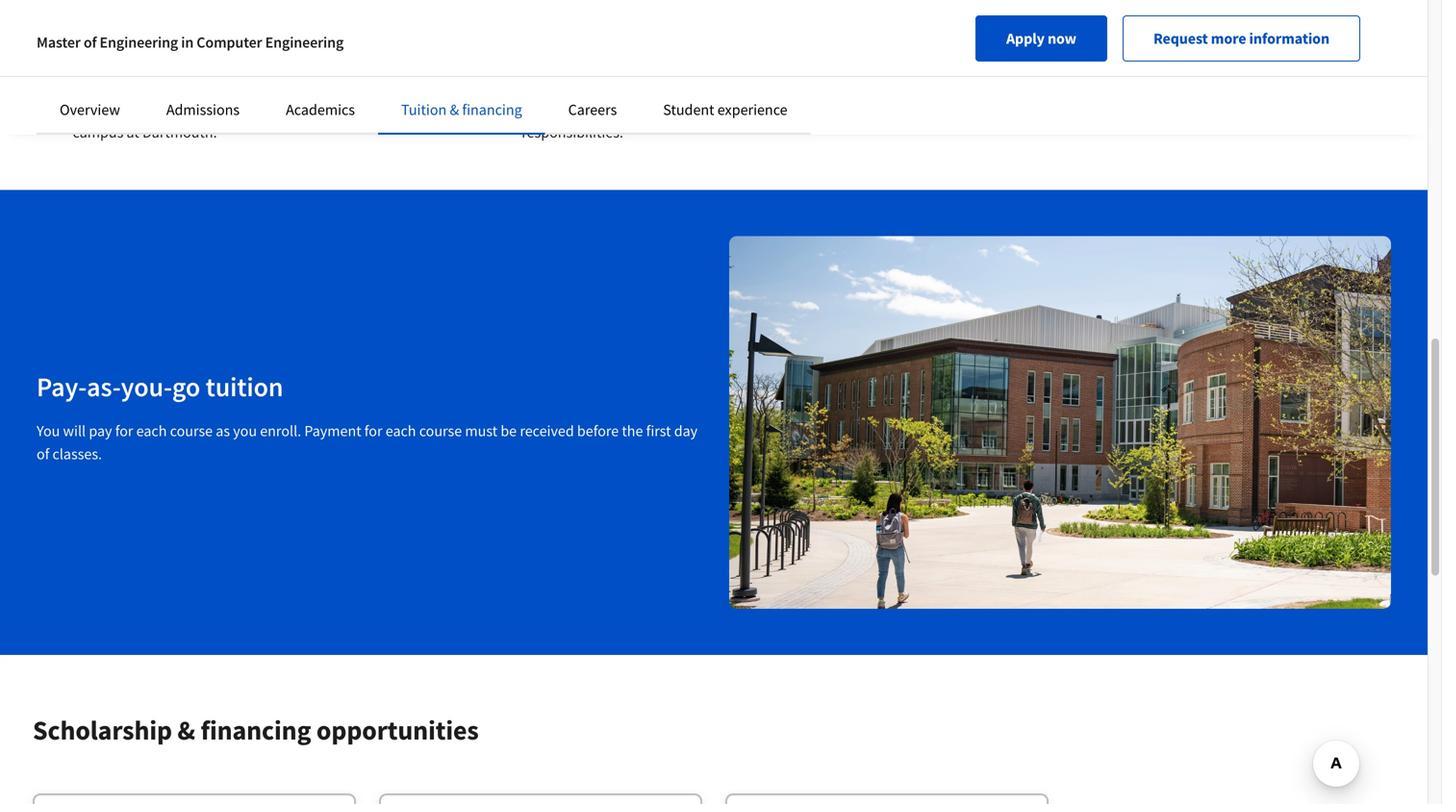 Task type: describe. For each thing, give the bounding box(es) containing it.
your
[[712, 76, 741, 96]]

student experience
[[663, 100, 788, 119]]

be
[[501, 422, 517, 441]]

responsibilities.
[[522, 123, 623, 142]]

at inside 100% ivy league, 100% online you will learn from the same faculty, receive the same diploma, and work on projects similar to those delivered on campus at dartmouth.
[[127, 123, 139, 142]]

2 each from the left
[[386, 422, 416, 441]]

day
[[674, 422, 698, 441]]

1 on from the left
[[196, 100, 213, 119]]

will inside you will pay for each course as you enroll. payment for each course must be received before the first day of classes.
[[63, 422, 86, 441]]

student
[[663, 100, 714, 119]]

as
[[216, 422, 230, 441]]

opportunities
[[316, 713, 479, 747]]

work,
[[720, 100, 756, 119]]

careers link
[[568, 100, 617, 119]]

experience
[[717, 100, 788, 119]]

program
[[594, 76, 649, 96]]

2024
[[1152, 3, 1183, 23]]

received
[[520, 422, 574, 441]]

100% ivy league, 100% online you will learn from the same faculty, receive the same diploma, and work on projects similar to those delivered on campus at dartmouth.
[[73, 53, 453, 142]]

request more information button
[[1123, 15, 1360, 62]]

dartmouth.
[[142, 123, 217, 142]]

admissions
[[166, 100, 240, 119]]

those
[[335, 100, 371, 119]]

for inside pursue the program online at your own pace and schedule, keeping you flexible for family, work, or other responsibilities.
[[653, 100, 671, 119]]

& for tuition
[[450, 100, 459, 119]]

admissions link
[[166, 100, 240, 119]]

go
[[172, 370, 200, 404]]

schedule,
[[836, 76, 898, 96]]

pursue the program online at your own pace and schedule, keeping you flexible for family, work, or other responsibilities.
[[522, 76, 898, 142]]

diploma,
[[73, 100, 130, 119]]

information
[[1249, 29, 1330, 48]]

25th,
[[1116, 3, 1149, 23]]

classes.
[[52, 445, 102, 464]]

the inside you will pay for each course as you enroll. payment for each course must be received before the first day of classes.
[[622, 422, 643, 441]]

own
[[744, 76, 772, 96]]

academics link
[[286, 100, 355, 119]]

must
[[465, 422, 498, 441]]

apply now
[[1006, 29, 1077, 48]]

you inside 100% ivy league, 100% online you will learn from the same faculty, receive the same diploma, and work on projects similar to those delivered on campus at dartmouth.
[[73, 76, 96, 96]]

1 engineering from the left
[[100, 33, 178, 52]]

2 same from the left
[[380, 76, 414, 96]]

projects
[[216, 100, 268, 119]]

scholarship
[[33, 713, 172, 747]]

family,
[[674, 100, 717, 119]]

pay-as-you-go tuition
[[37, 370, 289, 404]]

and inside 100% ivy league, 100% online you will learn from the same faculty, receive the same diploma, and work on projects similar to those delivered on campus at dartmouth.
[[133, 100, 158, 119]]

2 course from the left
[[419, 422, 462, 441]]

financing for scholarship
[[201, 713, 311, 747]]

at inside pursue the program online at your own pace and schedule, keeping you flexible for family, work, or other responsibilities.
[[696, 76, 709, 96]]

march
[[1074, 3, 1113, 23]]

request
[[1154, 29, 1208, 48]]

tuition
[[206, 370, 283, 404]]

master of engineering in computer engineering
[[37, 33, 344, 52]]

apply now button
[[976, 15, 1107, 62]]

careers
[[568, 100, 617, 119]]

master
[[37, 33, 81, 52]]

as-
[[87, 370, 121, 404]]

similar
[[271, 100, 315, 119]]

or
[[759, 100, 773, 119]]

pay-
[[37, 370, 87, 404]]

pursue
[[522, 76, 567, 96]]

receive
[[307, 76, 352, 96]]

to
[[318, 100, 331, 119]]

you inside pursue the program online at your own pace and schedule, keeping you flexible for family, work, or other responsibilities.
[[576, 100, 600, 119]]

online inside 100% ivy league, 100% online you will learn from the same faculty, receive the same diploma, and work on projects similar to those delivered on campus at dartmouth.
[[227, 53, 269, 73]]

pace
[[775, 76, 805, 96]]

of inside you will pay for each course as you enroll. payment for each course must be received before the first day of classes.
[[37, 445, 49, 464]]



Task type: locate. For each thing, give the bounding box(es) containing it.
now
[[1048, 29, 1077, 48]]

0 horizontal spatial same
[[219, 76, 254, 96]]

on right delivered
[[437, 100, 453, 119]]

1 horizontal spatial each
[[386, 422, 416, 441]]

work
[[161, 100, 193, 119]]

0 vertical spatial of
[[84, 33, 97, 52]]

at right campus
[[127, 123, 139, 142]]

0 horizontal spatial online
[[227, 53, 269, 73]]

same
[[219, 76, 254, 96], [380, 76, 414, 96]]

tuition
[[401, 100, 447, 119]]

course left "as"
[[170, 422, 213, 441]]

2 on from the left
[[437, 100, 453, 119]]

0 vertical spatial online
[[227, 53, 269, 73]]

1 vertical spatial &
[[177, 713, 195, 747]]

1 horizontal spatial course
[[419, 422, 462, 441]]

request more information
[[1154, 29, 1330, 48]]

of right master
[[84, 33, 97, 52]]

engineering up the faculty,
[[265, 33, 344, 52]]

the up those
[[356, 76, 377, 96]]

at left your
[[696, 76, 709, 96]]

apply
[[1006, 29, 1045, 48]]

1 each from the left
[[136, 422, 167, 441]]

and right "pace" on the right
[[808, 76, 833, 96]]

0 horizontal spatial &
[[177, 713, 195, 747]]

flexible
[[603, 100, 649, 119]]

will up diploma,
[[99, 76, 122, 96]]

0 horizontal spatial you
[[233, 422, 257, 441]]

faculty,
[[257, 76, 304, 96]]

learn
[[125, 76, 158, 96]]

0 vertical spatial you
[[73, 76, 96, 96]]

online
[[227, 53, 269, 73], [652, 76, 693, 96]]

1 horizontal spatial on
[[437, 100, 453, 119]]

tuition & financing link
[[401, 100, 522, 119]]

of left classes.
[[37, 445, 49, 464]]

1 course from the left
[[170, 422, 213, 441]]

you
[[73, 76, 96, 96], [37, 422, 60, 441]]

100% left the ivy
[[73, 53, 109, 73]]

0 horizontal spatial you
[[37, 422, 60, 441]]

the left first
[[622, 422, 643, 441]]

the up careers link
[[570, 76, 591, 96]]

of
[[84, 33, 97, 52], [37, 445, 49, 464]]

you up classes.
[[37, 422, 60, 441]]

other
[[776, 100, 810, 119]]

payment
[[304, 422, 361, 441]]

on right 'work'
[[196, 100, 213, 119]]

you will pay for each course as you enroll. payment for each course must be received before the first day of classes.
[[37, 422, 698, 464]]

0 vertical spatial at
[[696, 76, 709, 96]]

overview
[[60, 100, 120, 119]]

1 horizontal spatial engineering
[[265, 33, 344, 52]]

1 horizontal spatial financing
[[462, 100, 522, 119]]

0 horizontal spatial financing
[[201, 713, 311, 747]]

you
[[576, 100, 600, 119], [233, 422, 257, 441]]

you up overview
[[73, 76, 96, 96]]

2 100% from the left
[[188, 53, 224, 73]]

0 horizontal spatial and
[[133, 100, 158, 119]]

online inside pursue the program online at your own pace and schedule, keeping you flexible for family, work, or other responsibilities.
[[652, 76, 693, 96]]

0 horizontal spatial each
[[136, 422, 167, 441]]

academics
[[286, 100, 355, 119]]

tuition & financing
[[401, 100, 522, 119]]

course left must
[[419, 422, 462, 441]]

100%
[[73, 53, 109, 73], [188, 53, 224, 73]]

overview link
[[60, 100, 120, 119]]

0 horizontal spatial at
[[127, 123, 139, 142]]

0 horizontal spatial engineering
[[100, 33, 178, 52]]

0 horizontal spatial on
[[196, 100, 213, 119]]

0 vertical spatial financing
[[462, 100, 522, 119]]

you right "as"
[[233, 422, 257, 441]]

1 vertical spatial will
[[63, 422, 86, 441]]

scholarship & financing opportunities
[[33, 713, 479, 747]]

enroll.
[[260, 422, 301, 441]]

& right 'scholarship'
[[177, 713, 195, 747]]

for right pay at the bottom left of the page
[[115, 422, 133, 441]]

1 horizontal spatial for
[[364, 422, 382, 441]]

0 vertical spatial &
[[450, 100, 459, 119]]

you inside you will pay for each course as you enroll. payment for each course must be received before the first day of classes.
[[37, 422, 60, 441]]

for left family,
[[653, 100, 671, 119]]

2 horizontal spatial for
[[653, 100, 671, 119]]

1 horizontal spatial you
[[576, 100, 600, 119]]

1 horizontal spatial you
[[73, 76, 96, 96]]

and
[[808, 76, 833, 96], [133, 100, 158, 119]]

1 vertical spatial at
[[127, 123, 139, 142]]

1 horizontal spatial and
[[808, 76, 833, 96]]

1 vertical spatial online
[[652, 76, 693, 96]]

1 vertical spatial and
[[133, 100, 158, 119]]

each right 'payment'
[[386, 422, 416, 441]]

engineering up the ivy
[[100, 33, 178, 52]]

&
[[450, 100, 459, 119], [177, 713, 195, 747]]

1 vertical spatial you
[[37, 422, 60, 441]]

the up admissions
[[195, 76, 216, 96]]

0 horizontal spatial 100%
[[73, 53, 109, 73]]

0 vertical spatial will
[[99, 76, 122, 96]]

before
[[577, 422, 619, 441]]

classes
[[981, 3, 1031, 23]]

same up delivered
[[380, 76, 414, 96]]

100% down master of engineering in computer engineering in the left top of the page
[[188, 53, 224, 73]]

online up student
[[652, 76, 693, 96]]

1 vertical spatial financing
[[201, 713, 311, 747]]

each
[[136, 422, 167, 441], [386, 422, 416, 441]]

in
[[181, 33, 194, 52]]

1 vertical spatial you
[[233, 422, 257, 441]]

league,
[[134, 53, 185, 73]]

more
[[1211, 29, 1246, 48]]

engineering
[[100, 33, 178, 52], [265, 33, 344, 52]]

for right 'payment'
[[364, 422, 382, 441]]

the
[[195, 76, 216, 96], [356, 76, 377, 96], [570, 76, 591, 96], [622, 422, 643, 441]]

1 100% from the left
[[73, 53, 109, 73]]

0 horizontal spatial course
[[170, 422, 213, 441]]

0 horizontal spatial will
[[63, 422, 86, 441]]

at
[[696, 76, 709, 96], [127, 123, 139, 142]]

computer
[[197, 33, 262, 52]]

1 vertical spatial of
[[37, 445, 49, 464]]

student experience link
[[663, 100, 788, 119]]

will up classes.
[[63, 422, 86, 441]]

financing
[[462, 100, 522, 119], [201, 713, 311, 747]]

1 horizontal spatial 100%
[[188, 53, 224, 73]]

& for scholarship
[[177, 713, 195, 747]]

keeping
[[522, 100, 573, 119]]

2 engineering from the left
[[265, 33, 344, 52]]

will inside 100% ivy league, 100% online you will learn from the same faculty, receive the same diploma, and work on projects similar to those delivered on campus at dartmouth.
[[99, 76, 122, 96]]

0 horizontal spatial for
[[115, 422, 133, 441]]

0 vertical spatial and
[[808, 76, 833, 96]]

and inside pursue the program online at your own pace and schedule, keeping you flexible for family, work, or other responsibilities.
[[808, 76, 833, 96]]

same up projects
[[219, 76, 254, 96]]

0 horizontal spatial of
[[37, 445, 49, 464]]

and down 'learn'
[[133, 100, 158, 119]]

on
[[196, 100, 213, 119], [437, 100, 453, 119]]

will
[[99, 76, 122, 96], [63, 422, 86, 441]]

online down computer
[[227, 53, 269, 73]]

you-
[[121, 370, 172, 404]]

1 horizontal spatial will
[[99, 76, 122, 96]]

1 horizontal spatial same
[[380, 76, 414, 96]]

classes start: march 25th, 2024
[[981, 3, 1183, 23]]

for
[[653, 100, 671, 119], [115, 422, 133, 441], [364, 422, 382, 441]]

ivy
[[112, 53, 131, 73]]

1 horizontal spatial at
[[696, 76, 709, 96]]

from
[[161, 76, 192, 96]]

each down you- at the left of page
[[136, 422, 167, 441]]

1 horizontal spatial of
[[84, 33, 97, 52]]

you inside you will pay for each course as you enroll. payment for each course must be received before the first day of classes.
[[233, 422, 257, 441]]

1 same from the left
[[219, 76, 254, 96]]

first
[[646, 422, 671, 441]]

campus
[[73, 123, 123, 142]]

0 vertical spatial you
[[576, 100, 600, 119]]

start:
[[1034, 3, 1071, 23]]

financing for tuition
[[462, 100, 522, 119]]

you up responsibilities. on the top left of the page
[[576, 100, 600, 119]]

delivered
[[374, 100, 434, 119]]

1 horizontal spatial &
[[450, 100, 459, 119]]

& right tuition
[[450, 100, 459, 119]]

1 horizontal spatial online
[[652, 76, 693, 96]]

course
[[170, 422, 213, 441], [419, 422, 462, 441]]

the inside pursue the program online at your own pace and schedule, keeping you flexible for family, work, or other responsibilities.
[[570, 76, 591, 96]]

pay
[[89, 422, 112, 441]]



Task type: vqa. For each thing, say whether or not it's contained in the screenshot.
"now"
yes



